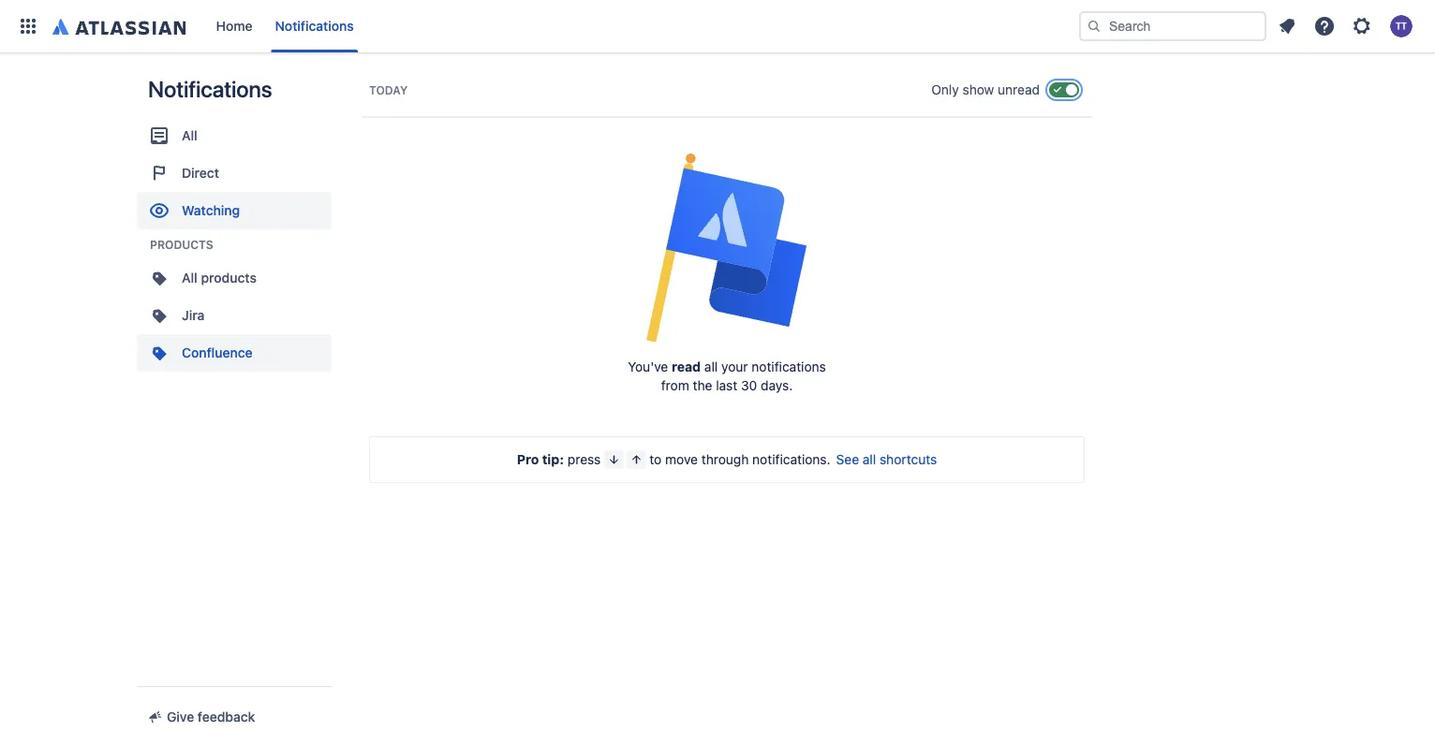 Task type: vqa. For each thing, say whether or not it's contained in the screenshot.
Product image in Jira Button
yes



Task type: describe. For each thing, give the bounding box(es) containing it.
all for all
[[182, 128, 198, 143]]

see
[[837, 452, 860, 468]]

unread
[[998, 82, 1040, 97]]

press
[[568, 452, 601, 468]]

from
[[661, 378, 690, 394]]

confluence
[[182, 345, 253, 361]]

direct
[[182, 165, 219, 181]]

pro tip: press
[[517, 452, 601, 468]]

your
[[722, 359, 749, 375]]

direct image
[[148, 162, 171, 185]]

all for all products
[[182, 270, 198, 286]]

show
[[963, 82, 995, 97]]

only show unread
[[932, 82, 1040, 97]]

home element
[[11, 0, 1080, 52]]

the
[[693, 378, 713, 394]]

you've read
[[628, 359, 701, 375]]

any image
[[148, 125, 171, 147]]

product image for all products
[[148, 267, 171, 290]]

today
[[369, 83, 408, 97]]

move
[[666, 452, 698, 468]]

help icon image
[[1314, 15, 1337, 37]]

confluence button
[[137, 335, 332, 372]]

jira
[[182, 308, 205, 323]]

see all shortcuts
[[837, 452, 938, 468]]

search image
[[1087, 19, 1102, 34]]

only
[[932, 82, 960, 97]]

direct button
[[137, 155, 332, 192]]

banner containing home
[[0, 0, 1436, 52]]

tip:
[[543, 452, 564, 468]]

feedback image
[[148, 710, 163, 725]]

days.
[[761, 378, 793, 394]]

all inside all your notifications from the last 30 days.
[[705, 359, 718, 375]]

all products
[[182, 270, 257, 286]]

home button
[[209, 11, 260, 41]]



Task type: locate. For each thing, give the bounding box(es) containing it.
pro
[[517, 452, 539, 468]]

product image inside confluence 'button'
[[148, 342, 171, 365]]

30
[[741, 378, 758, 394]]

shortcuts
[[880, 452, 938, 468]]

give
[[167, 710, 194, 725]]

product image inside jira button
[[148, 305, 171, 327]]

products
[[150, 238, 213, 251]]

1 horizontal spatial notifications
[[275, 18, 354, 34]]

1 all from the top
[[182, 128, 198, 143]]

arrow down image
[[607, 453, 622, 468]]

feedback
[[198, 710, 255, 725]]

2 all from the top
[[182, 270, 198, 286]]

notifications right home
[[275, 18, 354, 34]]

all button
[[137, 117, 332, 155]]

2 vertical spatial product image
[[148, 342, 171, 365]]

you've
[[628, 359, 669, 375]]

last
[[716, 378, 738, 394]]

to
[[650, 452, 662, 468]]

all products button
[[137, 260, 332, 297]]

product image inside "button"
[[148, 267, 171, 290]]

product image left jira
[[148, 305, 171, 327]]

all inside button
[[863, 452, 877, 468]]

notifications
[[752, 359, 827, 375]]

0 vertical spatial all
[[705, 359, 718, 375]]

see all shortcuts button
[[837, 451, 938, 470]]

atlassian image
[[52, 15, 186, 37], [52, 15, 186, 37]]

1 vertical spatial notifications
[[148, 76, 272, 102]]

watching image
[[148, 200, 171, 222]]

1 vertical spatial product image
[[148, 305, 171, 327]]

all your notifications from the last 30 days.
[[661, 359, 827, 394]]

0 vertical spatial notifications
[[275, 18, 354, 34]]

watching
[[182, 203, 240, 218]]

0 horizontal spatial all
[[705, 359, 718, 375]]

arrow up image
[[629, 453, 644, 468]]

product image
[[148, 267, 171, 290], [148, 305, 171, 327], [148, 342, 171, 365]]

read
[[672, 359, 701, 375]]

all
[[182, 128, 198, 143], [182, 270, 198, 286]]

all right "any" icon
[[182, 128, 198, 143]]

appswitcher icon image
[[17, 15, 39, 37]]

notifications image
[[1277, 15, 1299, 37]]

0 vertical spatial all
[[182, 128, 198, 143]]

notifications.
[[753, 452, 831, 468]]

1 vertical spatial all
[[182, 270, 198, 286]]

products
[[201, 270, 257, 286]]

all right "see" at the right
[[863, 452, 877, 468]]

notifications
[[275, 18, 354, 34], [148, 76, 272, 102]]

give feedback button
[[137, 703, 267, 733]]

through
[[702, 452, 749, 468]]

settings icon image
[[1352, 15, 1374, 37]]

to move through notifications.
[[650, 452, 831, 468]]

notifications up all "button"
[[148, 76, 272, 102]]

3 product image from the top
[[148, 342, 171, 365]]

notifications inside 'button'
[[275, 18, 354, 34]]

0 vertical spatial product image
[[148, 267, 171, 290]]

product image down the products
[[148, 267, 171, 290]]

1 horizontal spatial all
[[863, 452, 877, 468]]

all
[[705, 359, 718, 375], [863, 452, 877, 468]]

2 product image from the top
[[148, 305, 171, 327]]

1 vertical spatial all
[[863, 452, 877, 468]]

all down the products
[[182, 270, 198, 286]]

give feedback
[[167, 710, 255, 725]]

product image for confluence
[[148, 342, 171, 365]]

product image left confluence
[[148, 342, 171, 365]]

1 product image from the top
[[148, 267, 171, 290]]

banner
[[0, 0, 1436, 52]]

all up the
[[705, 359, 718, 375]]

product image for jira
[[148, 305, 171, 327]]

notifications button
[[268, 11, 362, 41]]

Search field
[[1080, 11, 1267, 41]]

0 horizontal spatial notifications
[[148, 76, 272, 102]]

home
[[216, 18, 253, 34]]

jira button
[[137, 297, 332, 335]]

watching button
[[137, 192, 332, 230]]



